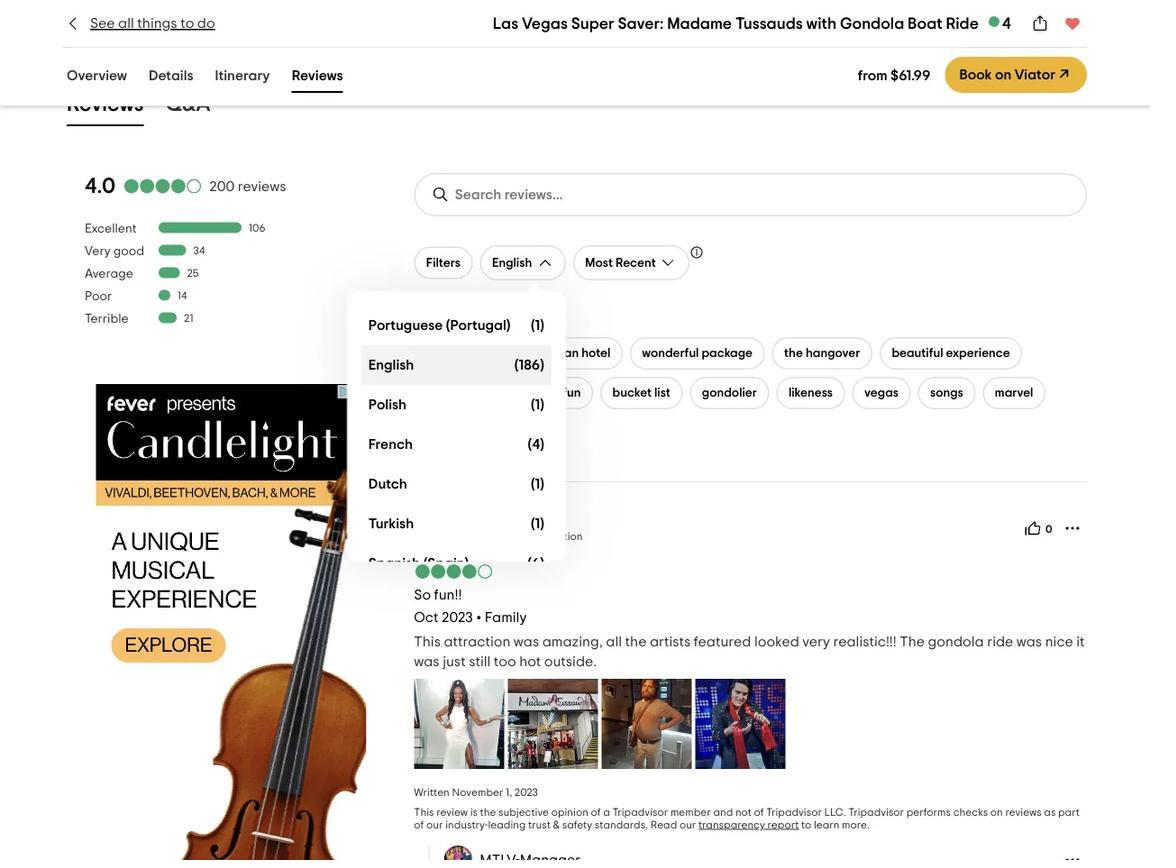 Task type: locate. For each thing, give the bounding box(es) containing it.
1 tab list from the top
[[41, 60, 369, 97]]

2 tripadvisor from the left
[[767, 807, 823, 818]]

share image
[[1032, 14, 1050, 32]]

see full review image image down outside.
[[508, 679, 598, 769]]

1 horizontal spatial reviews
[[292, 68, 343, 83]]

1 horizontal spatial our
[[680, 820, 697, 831]]

2 tab list from the top
[[41, 84, 1109, 130]]

4.0
[[85, 175, 116, 197]]

this down oct
[[414, 635, 441, 649]]

was up hot
[[514, 635, 540, 649]]

details
[[149, 68, 194, 83]]

1 see full review image image from the left
[[414, 679, 504, 769]]

$61.99
[[891, 68, 931, 83]]

leading
[[488, 820, 526, 831]]

tab list
[[41, 60, 369, 97], [41, 84, 1109, 130]]

0 vertical spatial to
[[181, 16, 194, 31]]

review
[[437, 807, 468, 818]]

november
[[452, 787, 504, 798]]

2 horizontal spatial the
[[785, 347, 804, 360]]

1 horizontal spatial reviews button
[[288, 63, 347, 93]]

2 (1) from the top
[[531, 398, 545, 412]]

very
[[803, 635, 831, 649]]

0 horizontal spatial to
[[181, 16, 194, 31]]

all inside this attraction was amazing, all the artists featured looked very realistic!!! the gondola ride was nice it was just still too hot outside.
[[606, 635, 622, 649]]

the right is
[[480, 807, 496, 818]]

take photos
[[426, 387, 494, 399]]

songs
[[931, 387, 964, 399]]

was
[[514, 635, 540, 649], [1017, 635, 1043, 649], [414, 655, 440, 669]]

las vegas super saver: madame tussauds with gondola boat ride
[[493, 15, 979, 32]]

remove from trip image
[[1064, 14, 1082, 32]]

see full review image image down just
[[414, 679, 504, 769]]

4.0 of 5 bubbles image left "200"
[[123, 179, 202, 193]]

0 vertical spatial 2023
[[442, 610, 473, 625]]

the inside this attraction was amazing, all the artists featured looked very realistic!!! the gondola ride was nice it was just still too hot outside.
[[626, 635, 647, 649]]

7 option from the top
[[362, 544, 552, 583]]

tussauds
[[736, 15, 803, 32]]

1 horizontal spatial the
[[626, 635, 647, 649]]

was left just
[[414, 655, 440, 669]]

of inside button
[[549, 387, 560, 399]]

subjective
[[499, 807, 549, 818]]

family
[[485, 610, 527, 625]]

3 tripadvisor from the left
[[849, 807, 905, 818]]

to left learn
[[802, 820, 812, 831]]

of left fun
[[549, 387, 560, 399]]

opinion
[[552, 807, 589, 818]]

0 vertical spatial on
[[996, 68, 1012, 82]]

0 vertical spatial 4.0 of 5 bubbles image
[[123, 179, 202, 193]]

songs button
[[919, 377, 976, 409]]

1 horizontal spatial 2023
[[515, 787, 538, 798]]

spanish
[[369, 556, 421, 571]]

see full review image image down "artists"
[[602, 679, 692, 769]]

2 option from the top
[[362, 345, 552, 385]]

see full review image image
[[414, 679, 504, 769], [508, 679, 598, 769], [602, 679, 692, 769], [696, 679, 786, 769]]

1 vertical spatial english
[[369, 358, 414, 372]]

0 vertical spatial english
[[493, 256, 532, 269]]

marvel
[[996, 387, 1034, 399]]

advertisement region
[[96, 384, 367, 860]]

0 horizontal spatial reviews
[[238, 179, 286, 193]]

featured
[[694, 635, 752, 649]]

see full review image image down this attraction was amazing, all the artists featured looked very realistic!!! the gondola ride was nice it was just still too hot outside.
[[696, 679, 786, 769]]

industry-
[[446, 820, 488, 831]]

most recent
[[586, 256, 656, 269]]

reviews inside this review is the subjective opinion of a tripadvisor member and not of tripadvisor llc. tripadvisor performs checks on reviews as part of our industry-leading trust & safety standards. read our
[[1006, 807, 1042, 818]]

amazing,
[[543, 635, 603, 649]]

tripadvisor up standards.
[[613, 807, 669, 818]]

option containing polish
[[362, 385, 552, 425]]

2 our from the left
[[680, 820, 697, 831]]

reviews right "200"
[[238, 179, 286, 193]]

the left hangover
[[785, 347, 804, 360]]

1 vertical spatial open options menu image
[[1064, 851, 1082, 860]]

bucket list
[[613, 387, 671, 399]]

to
[[181, 16, 194, 31], [802, 820, 812, 831]]

(1)
[[531, 318, 545, 333], [531, 398, 545, 412], [531, 477, 545, 491], [531, 517, 545, 531]]

4 option from the top
[[362, 425, 552, 464]]

this attraction was amazing, all the artists featured looked very realistic!!! the gondola ride was nice it was just still too hot outside.
[[414, 635, 1086, 669]]

0 horizontal spatial the
[[480, 807, 496, 818]]

2023
[[442, 610, 473, 625], [515, 787, 538, 798]]

1 vertical spatial the
[[626, 635, 647, 649]]

0 horizontal spatial english
[[369, 358, 414, 372]]

realistic!!!
[[834, 635, 897, 649]]

hot
[[520, 655, 541, 669]]

0 vertical spatial reviews
[[238, 179, 286, 193]]

1 vertical spatial 4.0 of 5 bubbles image
[[414, 564, 494, 579]]

1 this from the top
[[414, 635, 441, 649]]

2023 for oct
[[442, 610, 473, 625]]

popular mentions
[[414, 311, 527, 325]]

portuguese
[[369, 318, 443, 333]]

2023 inside so fun!! oct 2023 • family
[[442, 610, 473, 625]]

the hangover
[[785, 347, 861, 360]]

just
[[443, 655, 466, 669]]

0 horizontal spatial our
[[427, 820, 443, 831]]

this for this review is the subjective opinion of a tripadvisor member and not of tripadvisor llc. tripadvisor performs checks on reviews as part of our industry-leading trust & safety standards. read our
[[414, 807, 434, 818]]

1 horizontal spatial english
[[493, 256, 532, 269]]

(1) down (4)
[[531, 477, 545, 491]]

0 horizontal spatial 4.0 of 5 bubbles image
[[123, 179, 202, 193]]

3 (1) from the top
[[531, 477, 545, 491]]

1 horizontal spatial reviews
[[1006, 807, 1042, 818]]

madame
[[668, 15, 732, 32]]

(186)
[[515, 358, 545, 372]]

1 option from the top
[[362, 306, 552, 345]]

fun!!
[[434, 587, 462, 602]]

option containing english
[[362, 345, 552, 385]]

polish
[[369, 398, 407, 412]]

1 horizontal spatial all
[[606, 635, 622, 649]]

3 option from the top
[[362, 385, 552, 425]]

reviews
[[238, 179, 286, 193], [1006, 807, 1042, 818]]

1 vertical spatial all
[[606, 635, 622, 649]]

vegas
[[522, 15, 568, 32]]

take photos button
[[414, 377, 506, 409]]

list box
[[347, 291, 566, 583]]

(4)
[[528, 437, 545, 452]]

on right "checks"
[[991, 807, 1004, 818]]

0 horizontal spatial reviews
[[67, 93, 144, 115]]

2023 right 1,
[[515, 787, 538, 798]]

(1) right '1' at bottom
[[531, 517, 545, 531]]

bucket
[[613, 387, 652, 399]]

the left "artists"
[[626, 635, 647, 649]]

reviews button right itinerary button at the top of page
[[288, 63, 347, 93]]

all right amazing,
[[606, 635, 622, 649]]

1 horizontal spatial to
[[802, 820, 812, 831]]

lots of fun button
[[513, 377, 594, 409]]

most recent button
[[574, 245, 690, 280]]

all right see
[[118, 16, 134, 31]]

was right ride
[[1017, 635, 1043, 649]]

trust
[[528, 820, 551, 831]]

200 reviews
[[209, 179, 286, 193]]

1 horizontal spatial was
[[514, 635, 540, 649]]

2 horizontal spatial tripadvisor
[[849, 807, 905, 818]]

the inside button
[[785, 347, 804, 360]]

the inside this review is the subjective opinion of a tripadvisor member and not of tripadvisor llc. tripadvisor performs checks on reviews as part of our industry-leading trust & safety standards. read our
[[480, 807, 496, 818]]

4.0 of 5 bubbles image up fun!!
[[414, 564, 494, 579]]

transparency
[[699, 820, 766, 831]]

open options menu image down part
[[1064, 851, 1082, 860]]

saver:
[[618, 15, 664, 32]]

open options menu image right "0"
[[1064, 519, 1082, 537]]

tripadvisor up transparency report to learn more.
[[767, 807, 823, 818]]

english inside dropdown button
[[493, 256, 532, 269]]

0 horizontal spatial tripadvisor
[[613, 807, 669, 818]]

5 option from the top
[[362, 464, 552, 504]]

english up mentions
[[493, 256, 532, 269]]

0 horizontal spatial 2023
[[442, 610, 473, 625]]

list box containing portuguese (portugal)
[[347, 291, 566, 583]]

reviews button
[[288, 63, 347, 93], [63, 87, 147, 126]]

option containing spanish (spain)
[[362, 544, 552, 583]]

1 vertical spatial 2023
[[515, 787, 538, 798]]

(1) up venetian
[[531, 318, 545, 333]]

from
[[858, 68, 888, 83]]

(1) left fun
[[531, 398, 545, 412]]

option
[[362, 306, 552, 345], [362, 345, 552, 385], [362, 385, 552, 425], [362, 425, 552, 464], [362, 464, 552, 504], [362, 504, 552, 544], [362, 544, 552, 583]]

ride
[[988, 635, 1014, 649]]

6 option from the top
[[362, 504, 552, 544]]

our down review at the left bottom of the page
[[427, 820, 443, 831]]

on inside this review is the subjective opinion of a tripadvisor member and not of tripadvisor llc. tripadvisor performs checks on reviews as part of our industry-leading trust & safety standards. read our
[[991, 807, 1004, 818]]

2 vertical spatial the
[[480, 807, 496, 818]]

3 see full review image image from the left
[[602, 679, 692, 769]]

reviews down overview button
[[67, 93, 144, 115]]

our down member
[[680, 820, 697, 831]]

1 (1) from the top
[[531, 318, 545, 333]]

4 (1) from the top
[[531, 517, 545, 531]]

reviews right itinerary
[[292, 68, 343, 83]]

read
[[651, 820, 678, 831]]

this inside this attraction was amazing, all the artists featured looked very realistic!!! the gondola ride was nice it was just still too hot outside.
[[414, 635, 441, 649]]

to left do
[[181, 16, 194, 31]]

venetian hotel
[[530, 347, 611, 360]]

marvel button
[[983, 377, 1046, 409]]

so fun!! oct 2023 • family
[[414, 587, 527, 625]]

tripadvisor up more.
[[849, 807, 905, 818]]

tab list containing reviews
[[41, 84, 1109, 130]]

1 horizontal spatial tripadvisor
[[767, 807, 823, 818]]

1 vertical spatial on
[[991, 807, 1004, 818]]

0 vertical spatial all
[[118, 16, 134, 31]]

1 horizontal spatial 4.0 of 5 bubbles image
[[414, 564, 494, 579]]

1 vertical spatial this
[[414, 807, 434, 818]]

our
[[427, 820, 443, 831], [680, 820, 697, 831]]

&
[[553, 820, 560, 831]]

all
[[118, 16, 134, 31], [606, 635, 622, 649]]

0 vertical spatial this
[[414, 635, 441, 649]]

1 vertical spatial reviews
[[1006, 807, 1042, 818]]

beautiful experience
[[892, 347, 1011, 360]]

option containing french
[[362, 425, 552, 464]]

on right book
[[996, 68, 1012, 82]]

reviews left "as"
[[1006, 807, 1042, 818]]

2 this from the top
[[414, 807, 434, 818]]

outside.
[[545, 655, 597, 669]]

4.0 of 5 bubbles image
[[123, 179, 202, 193], [414, 564, 494, 579]]

open options menu image
[[1064, 519, 1082, 537], [1064, 851, 1082, 860]]

0 vertical spatial open options menu image
[[1064, 519, 1082, 537]]

this down "written"
[[414, 807, 434, 818]]

do
[[197, 16, 215, 31]]

(1) for turkish
[[531, 517, 545, 531]]

the
[[900, 635, 925, 649]]

2023 for 1,
[[515, 787, 538, 798]]

nice
[[1046, 635, 1074, 649]]

this inside this review is the subjective opinion of a tripadvisor member and not of tripadvisor llc. tripadvisor performs checks on reviews as part of our industry-leading trust & safety standards. read our
[[414, 807, 434, 818]]

terrible
[[85, 312, 129, 325]]

2023 left •
[[442, 610, 473, 625]]

0 button
[[1020, 514, 1059, 543]]

poor
[[85, 290, 112, 302]]

likeness button
[[777, 377, 846, 409]]

this review is the subjective opinion of a tripadvisor member and not of tripadvisor llc. tripadvisor performs checks on reviews as part of our industry-leading trust & safety standards. read our
[[414, 807, 1080, 831]]

0 vertical spatial the
[[785, 347, 804, 360]]

see
[[90, 16, 115, 31]]

1 vertical spatial to
[[802, 820, 812, 831]]

english up polish
[[369, 358, 414, 372]]

reviews button down overview
[[63, 87, 147, 126]]



Task type: vqa. For each thing, say whether or not it's contained in the screenshot.
'KEYBOARD SHORTCUTS' Button
no



Task type: describe. For each thing, give the bounding box(es) containing it.
0
[[1046, 524, 1053, 535]]

turkish
[[369, 517, 414, 531]]

portuguese (portugal)
[[369, 318, 511, 333]]

oct
[[414, 610, 439, 625]]

hangover
[[806, 347, 861, 360]]

the hangover button
[[773, 337, 873, 370]]

popular
[[414, 311, 465, 325]]

from $61.99
[[858, 68, 931, 83]]

filter reviews element
[[85, 221, 378, 334]]

experience
[[947, 347, 1011, 360]]

option containing portuguese (portugal)
[[362, 306, 552, 345]]

member
[[671, 807, 711, 818]]

bucket list button
[[601, 377, 683, 409]]

a
[[604, 807, 610, 818]]

looked
[[755, 635, 800, 649]]

2 open options menu image from the top
[[1064, 851, 1082, 860]]

14
[[178, 291, 187, 302]]

learn
[[814, 820, 840, 831]]

2 horizontal spatial was
[[1017, 635, 1043, 649]]

(1) for dutch
[[531, 477, 545, 491]]

and
[[714, 807, 734, 818]]

(6)
[[528, 556, 545, 571]]

1
[[516, 531, 520, 542]]

safety
[[563, 820, 593, 831]]

book on viator link
[[946, 57, 1088, 93]]

dedra h image
[[414, 513, 443, 541]]

too
[[494, 655, 517, 669]]

filters button
[[414, 247, 473, 279]]

las
[[493, 15, 519, 32]]

package
[[702, 347, 753, 360]]

0 horizontal spatial was
[[414, 655, 440, 669]]

see all things to do
[[90, 16, 215, 31]]

things
[[137, 16, 177, 31]]

option containing turkish
[[362, 504, 552, 544]]

so fun!! link
[[414, 587, 462, 602]]

2 see full review image image from the left
[[508, 679, 598, 769]]

•
[[476, 610, 482, 625]]

spanish (spain)
[[369, 556, 469, 571]]

contribution
[[522, 531, 583, 542]]

(spain)
[[424, 556, 469, 571]]

1 our from the left
[[427, 820, 443, 831]]

(1) for portuguese (portugal)
[[531, 318, 545, 333]]

itinerary
[[215, 68, 270, 83]]

book
[[960, 68, 993, 82]]

ride
[[947, 15, 979, 32]]

200
[[209, 179, 235, 193]]

lots of fun
[[526, 387, 581, 399]]

still
[[469, 655, 491, 669]]

0 horizontal spatial reviews button
[[63, 87, 147, 126]]

vegas
[[865, 387, 899, 399]]

most
[[586, 256, 613, 269]]

good
[[113, 245, 144, 257]]

beautiful experience button
[[880, 337, 1023, 370]]

wonderful
[[643, 347, 699, 360]]

fun
[[563, 387, 581, 399]]

Search search field
[[455, 186, 606, 203]]

super
[[572, 15, 615, 32]]

as
[[1045, 807, 1057, 818]]

4 see full review image image from the left
[[696, 679, 786, 769]]

option containing dutch
[[362, 464, 552, 504]]

viator
[[1015, 68, 1056, 82]]

more.
[[843, 820, 870, 831]]

q&a button
[[162, 87, 214, 126]]

venetian
[[530, 347, 579, 360]]

artists
[[650, 635, 691, 649]]

lots
[[526, 387, 546, 399]]

dutch
[[369, 477, 408, 491]]

0 horizontal spatial all
[[118, 16, 134, 31]]

0 vertical spatial reviews
[[292, 68, 343, 83]]

(1) for polish
[[531, 398, 545, 412]]

q&a
[[165, 93, 211, 115]]

wonderful package button
[[630, 337, 765, 370]]

so
[[414, 587, 431, 602]]

standards.
[[595, 820, 649, 831]]

very
[[85, 245, 111, 257]]

report
[[768, 820, 799, 831]]

wonderful package
[[643, 347, 753, 360]]

1 vertical spatial reviews
[[67, 93, 144, 115]]

is
[[471, 807, 478, 818]]

25
[[187, 268, 199, 279]]

1 tripadvisor from the left
[[613, 807, 669, 818]]

not
[[736, 807, 752, 818]]

llc.
[[825, 807, 847, 818]]

overview
[[67, 68, 127, 83]]

it
[[1077, 635, 1086, 649]]

gondola
[[929, 635, 985, 649]]

very good
[[85, 245, 144, 257]]

performs
[[907, 807, 952, 818]]

1 open options menu image from the top
[[1064, 519, 1082, 537]]

search image
[[432, 186, 450, 204]]

21
[[184, 313, 193, 324]]

excellent
[[85, 222, 137, 235]]

this for this attraction was amazing, all the artists featured looked very realistic!!! the gondola ride was nice it was just still too hot outside.
[[414, 635, 441, 649]]

of down "written"
[[414, 820, 424, 831]]

hotel
[[582, 347, 611, 360]]

beautiful
[[892, 347, 944, 360]]

tab list containing overview
[[41, 60, 369, 97]]

of right not
[[754, 807, 764, 818]]

on inside book on viator link
[[996, 68, 1012, 82]]

english inside option
[[369, 358, 414, 372]]

vegas button
[[853, 377, 911, 409]]

average
[[85, 267, 133, 280]]

likeness
[[789, 387, 833, 399]]

of left a on the right bottom of the page
[[591, 807, 601, 818]]



